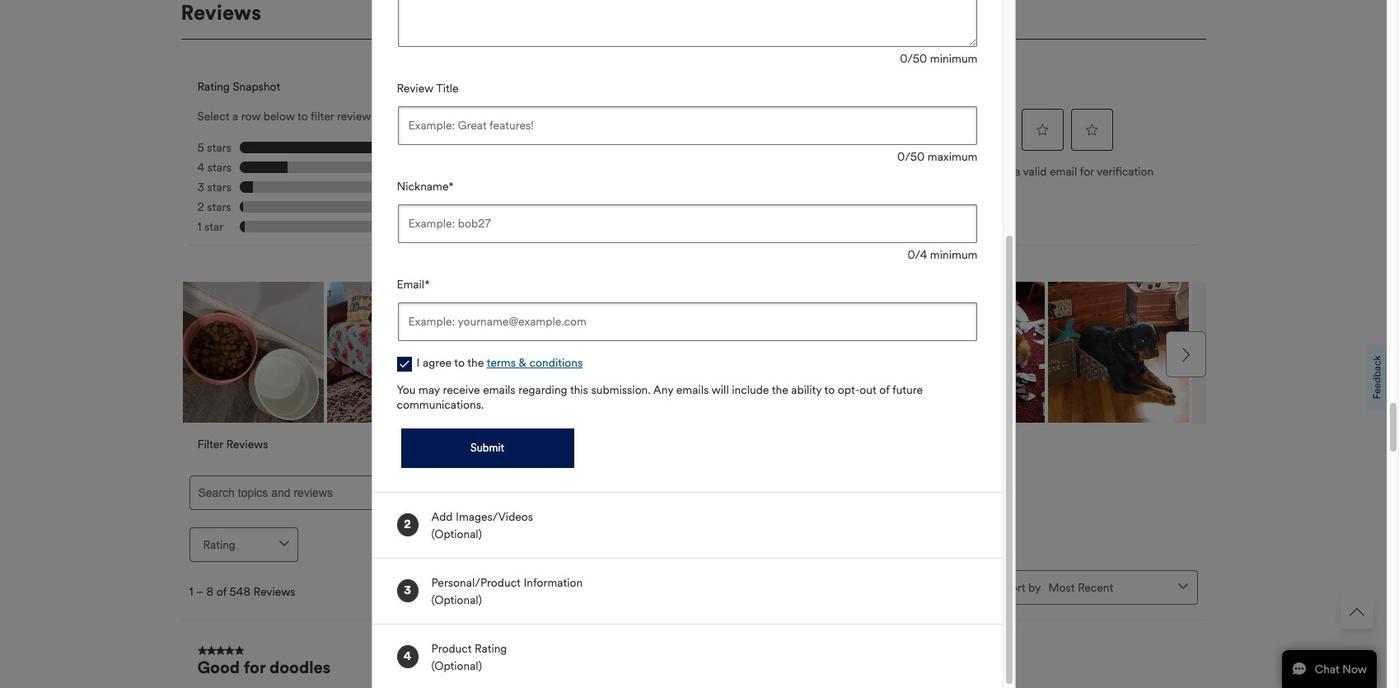 Task type: vqa. For each thing, say whether or not it's contained in the screenshot.
20 reviews element
no



Task type: describe. For each thing, give the bounding box(es) containing it.
2 stars
[[197, 200, 231, 214]]

2 horizontal spatial a
[[1015, 165, 1020, 179]]

1 for 1 – 8 of 548 reviews
[[189, 585, 193, 599]]

1 for 1 star
[[197, 220, 201, 234]]

rating is 3 (out of 5 stars). group
[[870, 105, 1117, 154]]

5 stars
[[197, 141, 231, 155]]

adding
[[870, 165, 907, 179]]

12
[[480, 220, 491, 234]]

1 – 8 of 548 reviews
[[189, 585, 295, 599]]

styled arrow button link
[[1341, 596, 1374, 629]]

4 stars button
[[197, 158, 517, 177]]

1 horizontal spatial for
[[1080, 165, 1094, 179]]

3 stars button
[[197, 177, 517, 197]]

0 horizontal spatial 8
[[207, 585, 214, 599]]

1 vertical spatial 548
[[230, 585, 251, 599]]

good
[[197, 657, 240, 678]]

1 star
[[197, 220, 223, 234]]

rating snapshot group
[[197, 138, 517, 237]]

stars for 4 stars
[[207, 161, 232, 175]]

require
[[976, 165, 1012, 179]]

548 inside 548 reviews link
[[600, 131, 621, 145]]

reviews for 548 reviews
[[624, 131, 666, 145]]

stars for 3 stars
[[207, 180, 232, 194]]

4
[[197, 161, 204, 175]]

filter reviews
[[197, 438, 268, 452]]

rating
[[197, 80, 230, 94]]

of
[[216, 585, 227, 599]]

email
[[1050, 165, 1077, 179]]

filter
[[197, 438, 223, 452]]

2
[[197, 200, 204, 214]]

3
[[197, 180, 204, 194]]

stars for 2 stars
[[207, 200, 231, 214]]

0 horizontal spatial for
[[244, 657, 266, 678]]

2 vertical spatial reviews
[[253, 585, 295, 599]]



Task type: locate. For each thing, give the bounding box(es) containing it.
3 stars
[[197, 180, 232, 194]]

0 horizontal spatial 1
[[189, 585, 193, 599]]

8 inside the rating snapshot group
[[480, 200, 487, 214]]

good for doodles
[[197, 657, 331, 678]]

8
[[480, 200, 487, 214], [207, 585, 214, 599]]

stars right '3'
[[207, 180, 232, 194]]

reviews
[[624, 131, 666, 145], [226, 438, 268, 452], [253, 585, 295, 599]]

1 vertical spatial 1
[[189, 585, 193, 599]]

1 inside the rating snapshot group
[[197, 220, 201, 234]]

0 vertical spatial for
[[1080, 165, 1094, 179]]

stars inside 4 stars button
[[207, 161, 232, 175]]

will
[[955, 165, 973, 179]]

filter
[[311, 110, 334, 124]]

select
[[197, 110, 229, 124]]

4 stars
[[197, 161, 232, 175]]

8 right –
[[207, 585, 214, 599]]

a left row
[[232, 110, 238, 124]]

snapshot
[[233, 80, 280, 94]]

1
[[197, 220, 201, 234], [189, 585, 193, 599]]

2 stars from the top
[[207, 161, 232, 175]]

verification
[[1097, 165, 1154, 179]]

below
[[264, 110, 295, 124]]

None search field
[[189, 476, 610, 510]]

scroll to top image
[[1350, 605, 1365, 620]]

1 horizontal spatial 8
[[480, 200, 487, 214]]

1 stars from the top
[[207, 141, 231, 155]]

1 horizontal spatial a
[[910, 165, 916, 179]]

0 horizontal spatial a
[[232, 110, 238, 124]]

stars inside 3 stars button
[[207, 180, 232, 194]]

stars right 5
[[207, 141, 231, 155]]

548
[[600, 131, 621, 145], [230, 585, 251, 599]]

review
[[919, 165, 952, 179]]

4.5
[[534, 107, 587, 152]]

select a row below to filter reviews.
[[197, 110, 379, 124]]

reviews.
[[337, 110, 379, 124]]

0 vertical spatial 548
[[600, 131, 621, 145]]

5
[[197, 141, 204, 155]]

3 stars from the top
[[207, 180, 232, 194]]

stars for 5 stars
[[207, 141, 231, 155]]

a left 'review'
[[910, 165, 916, 179]]

stars right 2
[[207, 200, 231, 214]]

to
[[297, 110, 308, 124]]

1 horizontal spatial 1
[[197, 220, 201, 234]]

for right good
[[244, 657, 266, 678]]

0 vertical spatial 1
[[197, 220, 201, 234]]

valid
[[1023, 165, 1047, 179]]

1 left star
[[197, 220, 201, 234]]

star
[[204, 220, 223, 234]]

548 right 4.5
[[600, 131, 621, 145]]

Search topics and reviews text field
[[189, 476, 610, 510]]

a for review
[[910, 165, 916, 179]]

–
[[196, 585, 204, 599]]

a for row
[[232, 110, 238, 124]]

0 vertical spatial 8
[[480, 200, 487, 214]]

rating snapshot
[[197, 80, 280, 94]]

1 horizontal spatial 548
[[600, 131, 621, 145]]

a left the valid
[[1015, 165, 1020, 179]]

384
[[480, 141, 501, 155]]

adding a review will require a valid email for verification
[[870, 165, 1154, 179]]

1 vertical spatial for
[[244, 657, 266, 678]]

row
[[241, 110, 261, 124]]

1 left –
[[189, 585, 193, 599]]

reviews for filter reviews
[[226, 438, 268, 452]]

548 reviews
[[600, 131, 666, 145]]

1 vertical spatial 8
[[207, 585, 214, 599]]

1 vertical spatial reviews
[[226, 438, 268, 452]]

0 vertical spatial reviews
[[624, 131, 666, 145]]

stars
[[207, 141, 231, 155], [207, 161, 232, 175], [207, 180, 232, 194], [207, 200, 231, 214]]

0 horizontal spatial 548
[[230, 585, 251, 599]]

a
[[232, 110, 238, 124], [910, 165, 916, 179], [1015, 165, 1020, 179]]

stars right 4
[[207, 161, 232, 175]]

for right the email
[[1080, 165, 1094, 179]]

doodles
[[270, 657, 331, 678]]

548 right "of" at the left
[[230, 585, 251, 599]]

4 stars from the top
[[207, 200, 231, 214]]

for
[[1080, 165, 1094, 179], [244, 657, 266, 678]]

8 up 12
[[480, 200, 487, 214]]

548 reviews link
[[591, 109, 675, 159]]



